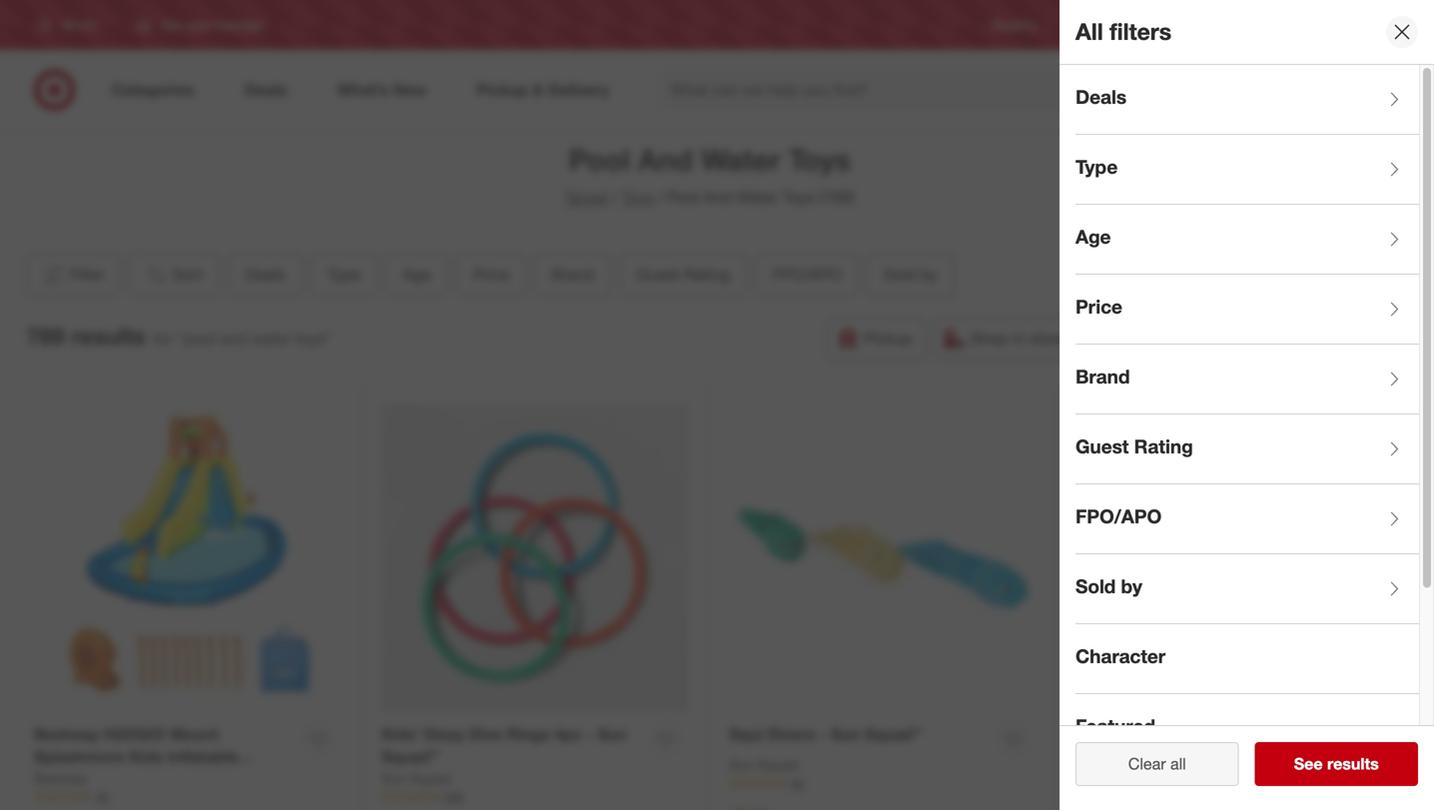 Task type: vqa. For each thing, say whether or not it's contained in the screenshot.
4th cart from right
no



Task type: describe. For each thing, give the bounding box(es) containing it.
sun squad link for squi
[[729, 755, 799, 775]]

filter
[[69, 265, 105, 284]]

1 horizontal spatial sold by button
[[1076, 554, 1420, 624]]

0 vertical spatial sold by
[[884, 265, 938, 284]]

789
[[26, 322, 65, 350]]

1 vertical spatial age
[[403, 265, 431, 284]]

registry link
[[993, 16, 1037, 34]]

divers
[[767, 725, 815, 744]]

results for see
[[1328, 754, 1379, 774]]

shop
[[970, 329, 1008, 348]]

same day delivery
[[1124, 329, 1259, 348]]

toypedo bandits - sun squad™ link
[[1077, 724, 1310, 747]]

squad™ for squi divers - sun squad™
[[865, 725, 922, 744]]

- inside "kids' dizzy dive rings 4pc - sun squad™"
[[587, 725, 594, 744]]

1 vertical spatial deals button
[[228, 253, 302, 297]]

pickup button
[[827, 317, 925, 360]]

bestway link
[[34, 769, 87, 789]]

weekly ad link
[[1069, 16, 1126, 34]]

kids'
[[382, 725, 420, 744]]

clear
[[1129, 754, 1166, 774]]

guest inside 'all filters' dialog
[[1076, 435, 1129, 458]]

target link
[[565, 187, 609, 207]]

toys"
[[295, 329, 330, 348]]

registry
[[993, 17, 1037, 32]]

target
[[565, 187, 609, 207]]

filters
[[1110, 18, 1172, 46]]

sort button
[[127, 253, 220, 297]]

weekly ad
[[1069, 17, 1126, 32]]

weekly
[[1069, 17, 1107, 32]]

0 vertical spatial price
[[473, 265, 510, 284]]

30
[[96, 790, 109, 805]]

0 horizontal spatial brand button
[[535, 253, 612, 297]]

store
[[1030, 329, 1066, 348]]

0 vertical spatial and
[[638, 142, 693, 177]]

1 horizontal spatial age button
[[1076, 205, 1420, 275]]

clear all
[[1129, 754, 1187, 774]]

all filters
[[1076, 18, 1172, 46]]

sun squad for kids'
[[382, 770, 451, 787]]

1 vertical spatial water
[[737, 187, 778, 207]]

water inside 789 results for "pool and water toys"
[[251, 329, 291, 348]]

find stores
[[1336, 17, 1397, 32]]

0 horizontal spatial guest rating
[[637, 265, 730, 284]]

2 / from the left
[[658, 187, 663, 207]]

30 link
[[34, 789, 342, 806]]

by inside 'all filters' dialog
[[1121, 575, 1143, 598]]

0 horizontal spatial by
[[921, 265, 938, 284]]

- for toypedo bandits - sun squad™
[[1208, 726, 1215, 745]]

delivery
[[1201, 329, 1259, 348]]

0 vertical spatial sold by button
[[867, 253, 955, 297]]

shipping
[[1317, 329, 1380, 348]]

toypedo bandits - sun squad™
[[1077, 726, 1310, 745]]

sold inside 'all filters' dialog
[[1076, 575, 1116, 598]]

2 horizontal spatial and
[[704, 187, 732, 207]]

squad™ inside "kids' dizzy dive rings 4pc - sun squad™"
[[382, 747, 439, 767]]

squad™ for toypedo bandits - sun squad™
[[1253, 726, 1310, 745]]

90 link
[[729, 775, 1037, 793]]

585
[[1139, 777, 1159, 792]]

0 vertical spatial deals button
[[1076, 65, 1420, 135]]

1 vertical spatial type
[[327, 265, 361, 284]]

sun down 'kids''
[[382, 770, 406, 787]]

guest rating inside 'all filters' dialog
[[1076, 435, 1194, 458]]

see results
[[1295, 754, 1379, 774]]

sold by inside 'all filters' dialog
[[1076, 575, 1143, 598]]

squi divers - sun squad™
[[729, 725, 922, 744]]

kids' dizzy dive rings 4pc - sun squad™
[[382, 725, 627, 767]]

sun down toypedo
[[1077, 757, 1102, 775]]

squi divers - sun squad™ link
[[729, 723, 922, 746]]

0 vertical spatial water
[[701, 142, 781, 177]]

1 vertical spatial guest rating button
[[1076, 415, 1420, 485]]

0 horizontal spatial price button
[[456, 253, 527, 297]]

all
[[1076, 18, 1104, 46]]

rings
[[507, 725, 550, 744]]

featured button
[[1076, 694, 1420, 764]]

squad for divers
[[758, 756, 799, 774]]

squad for dizzy
[[410, 770, 451, 787]]

sun squad link for kids'
[[382, 769, 451, 789]]

all
[[1171, 754, 1187, 774]]

pickup
[[864, 329, 912, 348]]

featured
[[1076, 715, 1156, 738]]

redcard link
[[1158, 16, 1205, 34]]

0 vertical spatial guest
[[637, 265, 680, 284]]

1 horizontal spatial price button
[[1076, 275, 1420, 345]]

character
[[1076, 645, 1166, 668]]

789 results for "pool and water toys"
[[26, 322, 330, 350]]

268
[[444, 790, 464, 805]]



Task type: locate. For each thing, give the bounding box(es) containing it.
0 horizontal spatial age
[[403, 265, 431, 284]]

sun squad link down toypedo
[[1077, 756, 1146, 776]]

shop in store
[[970, 329, 1066, 348]]

squad™ down 'kids''
[[382, 747, 439, 767]]

guest
[[637, 265, 680, 284], [1076, 435, 1129, 458]]

shipping button
[[1280, 317, 1393, 360]]

sun squad down the squi
[[729, 756, 799, 774]]

1 vertical spatial sold by button
[[1076, 554, 1420, 624]]

sun squad up 268
[[382, 770, 451, 787]]

type inside 'all filters' dialog
[[1076, 155, 1118, 178]]

0 horizontal spatial type button
[[310, 253, 378, 297]]

0 vertical spatial sold
[[884, 265, 916, 284]]

1 horizontal spatial by
[[1121, 575, 1143, 598]]

and inside 789 results for "pool and water toys"
[[220, 329, 247, 348]]

1 vertical spatial type button
[[310, 253, 378, 297]]

0 vertical spatial fpo/apo button
[[755, 253, 859, 297]]

bandits
[[1145, 726, 1204, 745]]

0 horizontal spatial price
[[473, 265, 510, 284]]

squad for bandits
[[1105, 757, 1146, 775]]

1 horizontal spatial -
[[820, 725, 826, 744]]

for
[[153, 329, 173, 348]]

sun inside toypedo bandits - sun squad™ link
[[1219, 726, 1248, 745]]

1 horizontal spatial type button
[[1076, 135, 1420, 205]]

shop in store button
[[933, 317, 1079, 360]]

1 vertical spatial results
[[1328, 754, 1379, 774]]

sun squad link up 268
[[382, 769, 451, 789]]

0 horizontal spatial deals button
[[228, 253, 302, 297]]

in
[[1013, 329, 1025, 348]]

pool
[[569, 142, 630, 177], [667, 187, 699, 207]]

age
[[1076, 225, 1111, 248], [403, 265, 431, 284]]

4pc
[[555, 725, 583, 744]]

1 horizontal spatial brand button
[[1076, 345, 1420, 415]]

sold by
[[884, 265, 938, 284], [1076, 575, 1143, 598]]

sold up pickup
[[884, 265, 916, 284]]

- inside toypedo bandits - sun squad™ link
[[1208, 726, 1215, 745]]

0 horizontal spatial sold by
[[884, 265, 938, 284]]

0 horizontal spatial results
[[71, 322, 145, 350]]

sun squad for squi
[[729, 756, 799, 774]]

and right toys link at the top of the page
[[704, 187, 732, 207]]

1 vertical spatial fpo/apo
[[1076, 505, 1162, 528]]

squad up 90 at the right bottom of page
[[758, 756, 799, 774]]

1 vertical spatial rating
[[1135, 435, 1194, 458]]

by up the pickup button
[[921, 265, 938, 284]]

1 vertical spatial deals
[[245, 265, 285, 284]]

0 vertical spatial brand button
[[535, 253, 612, 297]]

guest rating button
[[620, 253, 747, 297], [1076, 415, 1420, 485]]

dizzy
[[424, 725, 465, 744]]

deals down all
[[1076, 86, 1127, 109]]

sun inside "kids' dizzy dive rings 4pc - sun squad™"
[[598, 725, 627, 744]]

0 horizontal spatial brand
[[552, 265, 595, 284]]

find
[[1336, 17, 1359, 32]]

squad™ up 90 link
[[865, 725, 922, 744]]

0 horizontal spatial sun squad link
[[382, 769, 451, 789]]

0 horizontal spatial rating
[[684, 265, 730, 284]]

0 horizontal spatial sold
[[884, 265, 916, 284]]

sun
[[598, 725, 627, 744], [831, 725, 860, 744], [1219, 726, 1248, 745], [729, 756, 754, 774], [1077, 757, 1102, 775], [382, 770, 406, 787]]

by up character
[[1121, 575, 1143, 598]]

bestway h2ogo! mount splashmore kids inflatable outdoor backyard water slide splash mega park toy w/climbing wall, slide, splash zone, & spray blaster image
[[34, 404, 342, 712], [34, 404, 342, 712]]

1 horizontal spatial price
[[1076, 295, 1123, 318]]

squad™ up the "see"
[[1253, 726, 1310, 745]]

toypedo
[[1077, 726, 1141, 745]]

- for squi divers - sun squad™
[[820, 725, 826, 744]]

1 horizontal spatial deals
[[1076, 86, 1127, 109]]

find stores link
[[1336, 16, 1397, 34]]

brand down same
[[1076, 365, 1130, 388]]

1 horizontal spatial deals button
[[1076, 65, 1420, 135]]

1 vertical spatial guest rating
[[1076, 435, 1194, 458]]

fpo/apo button
[[755, 253, 859, 297], [1076, 485, 1420, 554]]

"pool
[[177, 329, 215, 348]]

/
[[613, 187, 618, 207], [658, 187, 663, 207]]

sun down the squi
[[729, 756, 754, 774]]

squad up 268
[[410, 770, 451, 787]]

by
[[921, 265, 938, 284], [1121, 575, 1143, 598]]

see
[[1295, 754, 1323, 774]]

0 vertical spatial pool
[[569, 142, 630, 177]]

1 horizontal spatial fpo/apo button
[[1076, 485, 1420, 554]]

results right the "see"
[[1328, 754, 1379, 774]]

same
[[1124, 329, 1165, 348]]

age inside 'all filters' dialog
[[1076, 225, 1111, 248]]

0 vertical spatial guest rating
[[637, 265, 730, 284]]

clear all button
[[1076, 742, 1239, 786]]

0 horizontal spatial type
[[327, 265, 361, 284]]

1 horizontal spatial /
[[658, 187, 663, 207]]

0 vertical spatial rating
[[684, 265, 730, 284]]

toypedo bandits - sun squad™ image
[[1077, 404, 1386, 713], [1077, 404, 1386, 713]]

pool right the toys
[[667, 187, 699, 207]]

0 horizontal spatial fpo/apo
[[772, 265, 842, 284]]

rating
[[684, 265, 730, 284], [1135, 435, 1194, 458]]

/ left toys link at the top of the page
[[613, 187, 618, 207]]

0 vertical spatial age
[[1076, 225, 1111, 248]]

and right "pool
[[220, 329, 247, 348]]

585 link
[[1077, 776, 1386, 794]]

sun squad
[[729, 756, 799, 774], [1077, 757, 1146, 775], [382, 770, 451, 787]]

sun right divers
[[831, 725, 860, 744]]

1 horizontal spatial sold by
[[1076, 575, 1143, 598]]

2 horizontal spatial -
[[1208, 726, 1215, 745]]

1 horizontal spatial sold
[[1076, 575, 1116, 598]]

toys link
[[622, 187, 654, 207]]

1 horizontal spatial type
[[1076, 155, 1118, 178]]

toys left (789)
[[783, 187, 815, 207]]

results left for
[[71, 322, 145, 350]]

1 / from the left
[[613, 187, 618, 207]]

sold by up character
[[1076, 575, 1143, 598]]

toys
[[622, 187, 654, 207]]

What can we help you find? suggestions appear below search field
[[659, 68, 1156, 112]]

2 horizontal spatial sun squad link
[[1077, 756, 1146, 776]]

1 horizontal spatial guest
[[1076, 435, 1129, 458]]

0 vertical spatial by
[[921, 265, 938, 284]]

0 horizontal spatial squad
[[410, 770, 451, 787]]

sun inside squi divers - sun squad™ link
[[831, 725, 860, 744]]

0 vertical spatial brand
[[552, 265, 595, 284]]

1 vertical spatial by
[[1121, 575, 1143, 598]]

bestway
[[34, 770, 87, 787]]

0 vertical spatial toys
[[789, 142, 851, 177]]

1 horizontal spatial squad
[[758, 756, 799, 774]]

sun squad down toypedo
[[1077, 757, 1146, 775]]

stores
[[1363, 17, 1397, 32]]

0 horizontal spatial guest
[[637, 265, 680, 284]]

0 horizontal spatial /
[[613, 187, 618, 207]]

brand inside 'all filters' dialog
[[1076, 365, 1130, 388]]

and up the toys
[[638, 142, 693, 177]]

2 horizontal spatial squad
[[1105, 757, 1146, 775]]

2 horizontal spatial squad™
[[1253, 726, 1310, 745]]

deals right the sort
[[245, 265, 285, 284]]

sun squad link for toypedo
[[1077, 756, 1146, 776]]

dive
[[469, 725, 502, 744]]

1 vertical spatial sold by
[[1076, 575, 1143, 598]]

results for 789
[[71, 322, 145, 350]]

1 vertical spatial brand
[[1076, 365, 1130, 388]]

sun squad link down the squi
[[729, 755, 799, 775]]

2 vertical spatial water
[[251, 329, 291, 348]]

sold by button
[[867, 253, 955, 297], [1076, 554, 1420, 624]]

1 vertical spatial fpo/apo button
[[1076, 485, 1420, 554]]

sun right 4pc
[[598, 725, 627, 744]]

sun up 585 link
[[1219, 726, 1248, 745]]

pool up target link
[[569, 142, 630, 177]]

sort
[[172, 265, 203, 284]]

1 horizontal spatial guest rating
[[1076, 435, 1194, 458]]

guest rating
[[637, 265, 730, 284], [1076, 435, 1194, 458]]

sun squad for toypedo
[[1077, 757, 1146, 775]]

1 horizontal spatial guest rating button
[[1076, 415, 1420, 485]]

same day delivery button
[[1087, 317, 1272, 360]]

1 vertical spatial toys
[[783, 187, 815, 207]]

water
[[701, 142, 781, 177], [737, 187, 778, 207], [251, 329, 291, 348]]

0 horizontal spatial and
[[220, 329, 247, 348]]

brand down target at the top left
[[552, 265, 595, 284]]

rating inside 'all filters' dialog
[[1135, 435, 1194, 458]]

1 vertical spatial and
[[704, 187, 732, 207]]

0 horizontal spatial pool
[[569, 142, 630, 177]]

day
[[1169, 329, 1197, 348]]

0 vertical spatial deals
[[1076, 86, 1127, 109]]

kids' dizzy dive rings 4pc - sun squad™ image
[[382, 404, 689, 712], [382, 404, 689, 712]]

squad up the 585
[[1105, 757, 1146, 775]]

and
[[638, 142, 693, 177], [704, 187, 732, 207], [220, 329, 247, 348]]

0 vertical spatial fpo/apo
[[772, 265, 842, 284]]

squi divers - sun squad™ image
[[729, 404, 1037, 712], [729, 404, 1037, 712]]

deals inside 'all filters' dialog
[[1076, 86, 1127, 109]]

(789)
[[819, 187, 855, 207]]

0 horizontal spatial -
[[587, 725, 594, 744]]

1 horizontal spatial brand
[[1076, 365, 1130, 388]]

fpo/apo inside 'all filters' dialog
[[1076, 505, 1162, 528]]

1 horizontal spatial sun squad
[[729, 756, 799, 774]]

0 horizontal spatial sun squad
[[382, 770, 451, 787]]

price inside 'all filters' dialog
[[1076, 295, 1123, 318]]

fpo/apo
[[772, 265, 842, 284], [1076, 505, 1162, 528]]

kids' dizzy dive rings 4pc - sun squad™ link
[[382, 723, 642, 769]]

1 vertical spatial sold
[[1076, 575, 1116, 598]]

0 horizontal spatial age button
[[386, 253, 448, 297]]

squi
[[729, 725, 763, 744]]

0 horizontal spatial sold by button
[[867, 253, 955, 297]]

price
[[473, 265, 510, 284], [1076, 295, 1123, 318]]

1 vertical spatial guest
[[1076, 435, 1129, 458]]

90
[[791, 776, 805, 791]]

- right 4pc
[[587, 725, 594, 744]]

2 horizontal spatial sun squad
[[1077, 757, 1146, 775]]

0 horizontal spatial squad™
[[382, 747, 439, 767]]

sold up character
[[1076, 575, 1116, 598]]

brand button
[[535, 253, 612, 297], [1076, 345, 1420, 415]]

price button
[[456, 253, 527, 297], [1076, 275, 1420, 345]]

1 horizontal spatial results
[[1328, 754, 1379, 774]]

1 vertical spatial price
[[1076, 295, 1123, 318]]

toys up (789)
[[789, 142, 851, 177]]

0 vertical spatial results
[[71, 322, 145, 350]]

ad
[[1111, 17, 1126, 32]]

filter button
[[26, 253, 119, 297]]

1 horizontal spatial pool
[[667, 187, 699, 207]]

type button
[[1076, 135, 1420, 205], [310, 253, 378, 297]]

1 vertical spatial pool
[[667, 187, 699, 207]]

sun squad link
[[729, 755, 799, 775], [1077, 756, 1146, 776], [382, 769, 451, 789]]

all filters dialog
[[1060, 0, 1435, 810]]

pool and water toys target / toys / pool and water toys (789)
[[565, 142, 855, 207]]

see results button
[[1255, 742, 1419, 786]]

squad
[[758, 756, 799, 774], [1105, 757, 1146, 775], [410, 770, 451, 787]]

0 vertical spatial guest rating button
[[620, 253, 747, 297]]

age button
[[1076, 205, 1420, 275], [386, 253, 448, 297]]

- right bandits
[[1208, 726, 1215, 745]]

toys
[[789, 142, 851, 177], [783, 187, 815, 207]]

1 horizontal spatial and
[[638, 142, 693, 177]]

sold
[[884, 265, 916, 284], [1076, 575, 1116, 598]]

character button
[[1076, 624, 1420, 694]]

0 vertical spatial type
[[1076, 155, 1118, 178]]

redcard
[[1158, 17, 1205, 32]]

results inside button
[[1328, 754, 1379, 774]]

/ right toys link at the top of the page
[[658, 187, 663, 207]]

- right divers
[[820, 725, 826, 744]]

268 link
[[382, 789, 689, 806]]

0 vertical spatial type button
[[1076, 135, 1420, 205]]

sold by up pickup
[[884, 265, 938, 284]]

- inside squi divers - sun squad™ link
[[820, 725, 826, 744]]

results
[[71, 322, 145, 350], [1328, 754, 1379, 774]]

1 horizontal spatial fpo/apo
[[1076, 505, 1162, 528]]

deals
[[1076, 86, 1127, 109], [245, 265, 285, 284]]

1 vertical spatial brand button
[[1076, 345, 1420, 415]]

deals button
[[1076, 65, 1420, 135], [228, 253, 302, 297]]



